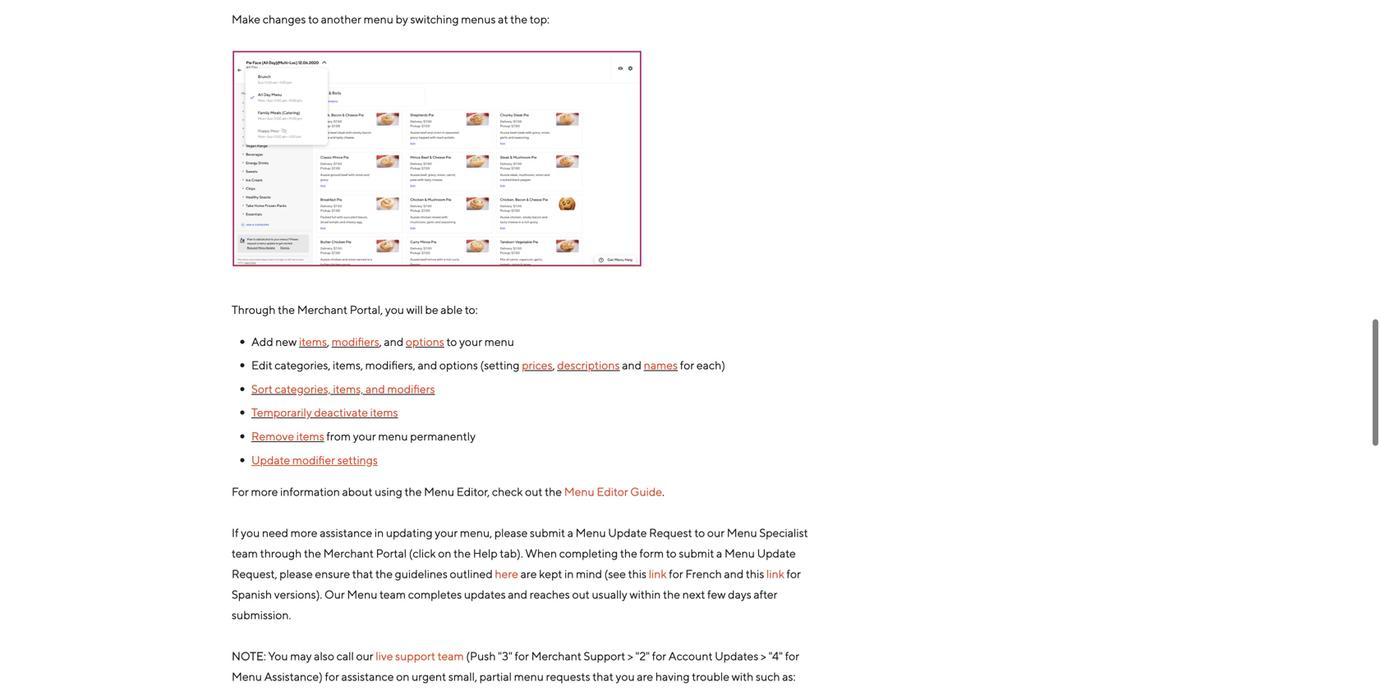 Task type: describe. For each thing, give the bounding box(es) containing it.
here are kept in mind (see this link for french and this link
[[495, 567, 785, 581]]

(push
[[466, 649, 496, 663]]

items for new
[[299, 335, 327, 348]]

1 link link from the left
[[649, 567, 667, 581]]

and down modifiers,
[[366, 382, 385, 396]]

for left "each)"
[[680, 358, 695, 372]]

to right options link
[[447, 335, 457, 348]]

to:
[[465, 303, 478, 316]]

about
[[342, 485, 373, 499]]

using
[[375, 485, 403, 499]]

more inside if you need more assistance in updating your menu, please submit a menu update request to our menu specialist team through the merchant portal (click on the help tab). when completing the form to submit a menu update request, please ensure that the guidelines outlined
[[291, 526, 318, 540]]

0 vertical spatial merchant
[[297, 303, 348, 316]]

0 vertical spatial a
[[568, 526, 574, 540]]

(see
[[605, 567, 626, 581]]

settings
[[337, 453, 378, 467]]

on inside if you need more assistance in updating your menu, please submit a menu update request to our menu specialist team through the merchant portal (click on the help tab). when completing the form to submit a menu update request, please ensure that the guidelines outlined
[[438, 547, 452, 560]]

each)
[[697, 358, 726, 372]]

for down the also
[[325, 670, 339, 683]]

> "4"
[[761, 649, 783, 663]]

support
[[395, 649, 436, 663]]

versions).
[[274, 588, 322, 601]]

the left form
[[620, 547, 638, 560]]

names link
[[644, 358, 678, 372]]

completing
[[559, 547, 618, 560]]

menu up days
[[725, 547, 755, 560]]

menu up completing
[[576, 526, 606, 540]]

request,
[[232, 567, 277, 581]]

menus
[[461, 12, 496, 26]]

update modifier settings
[[251, 453, 378, 467]]

if you need more assistance in updating your menu, please submit a menu update request to our menu specialist team through the merchant portal (click on the help tab). when completing the form to submit a menu update request, please ensure that the guidelines outlined
[[232, 526, 808, 581]]

menu,
[[460, 526, 492, 540]]

urgent
[[412, 670, 446, 683]]

"3"
[[498, 649, 513, 663]]

our inside if you need more assistance in updating your menu, please submit a menu update request to our menu specialist team through the merchant portal (click on the help tab). when completing the form to submit a menu update request, please ensure that the guidelines outlined
[[708, 526, 725, 540]]

0 horizontal spatial out
[[525, 485, 543, 499]]

1 horizontal spatial update
[[608, 526, 647, 540]]

request
[[649, 526, 693, 540]]

switching
[[411, 12, 459, 26]]

that inside (push "3" for merchant support > "2" for account updates > "4" for menu assistance) for assistance on urgent small, partial menu requests that you are having trouble with such as:
[[593, 670, 614, 683]]

ensure
[[315, 567, 350, 581]]

such
[[756, 670, 780, 683]]

mind
[[576, 567, 602, 581]]

the up outlined
[[454, 547, 471, 560]]

changes
[[263, 12, 306, 26]]

for right > "4"
[[785, 649, 800, 663]]

descriptions
[[557, 358, 620, 372]]

user-added image image
[[232, 49, 643, 269]]

names
[[644, 358, 678, 372]]

0 horizontal spatial ,
[[327, 335, 330, 348]]

live
[[376, 649, 393, 663]]

2 link from the left
[[767, 567, 785, 581]]

2 horizontal spatial your
[[459, 335, 482, 348]]

1 vertical spatial a
[[717, 547, 723, 560]]

prices link
[[522, 358, 553, 372]]

2 horizontal spatial ,
[[553, 358, 555, 372]]

tab).
[[500, 547, 523, 560]]

after
[[754, 588, 778, 601]]

help
[[473, 547, 498, 560]]

usually
[[592, 588, 628, 601]]

for right "3"
[[515, 649, 529, 663]]

and down options link
[[418, 358, 437, 372]]

account
[[669, 649, 713, 663]]

(setting
[[480, 358, 520, 372]]

are inside (push "3" for merchant support > "2" for account updates > "4" for menu assistance) for assistance on urgent small, partial menu requests that you are having trouble with such as:
[[637, 670, 654, 683]]

sort categories, items, and modifiers
[[251, 382, 435, 396]]

modifier
[[292, 453, 335, 467]]

you inside (push "3" for merchant support > "2" for account updates > "4" for menu assistance) for assistance on urgent small, partial menu requests that you are having trouble with such as:
[[616, 670, 635, 683]]

reaches
[[530, 588, 570, 601]]

need
[[262, 526, 288, 540]]

the down "portal"
[[376, 567, 393, 581]]

requests
[[546, 670, 591, 683]]

descriptions link
[[557, 358, 620, 372]]

you
[[268, 649, 288, 663]]

small,
[[449, 670, 478, 683]]

2 horizontal spatial update
[[757, 547, 796, 560]]

be
[[425, 303, 439, 316]]

.
[[662, 485, 665, 499]]

completes
[[408, 588, 462, 601]]

permanently
[[410, 429, 476, 443]]

0 horizontal spatial submit
[[530, 526, 566, 540]]

remove
[[251, 429, 294, 443]]

for up next
[[669, 567, 684, 581]]

at
[[498, 12, 508, 26]]

merchant inside if you need more assistance in updating your menu, please submit a menu update request to our menu specialist team through the merchant portal (click on the help tab). when completing the form to submit a menu update request, please ensure that the guidelines outlined
[[324, 547, 374, 560]]

1 this from the left
[[628, 567, 647, 581]]

next
[[683, 588, 705, 601]]

spanish
[[232, 588, 272, 601]]

partial
[[480, 670, 512, 683]]

categories, for sort
[[275, 382, 331, 396]]

support
[[584, 649, 626, 663]]

days
[[728, 588, 752, 601]]

as:
[[783, 670, 796, 683]]

the right check on the bottom left of the page
[[545, 485, 562, 499]]

1 horizontal spatial please
[[495, 526, 528, 540]]

modifiers for ,
[[332, 335, 380, 348]]

from
[[327, 429, 351, 443]]

the right at
[[511, 12, 528, 26]]

here link
[[495, 567, 519, 581]]

2 link link from the left
[[767, 567, 785, 581]]

1 vertical spatial our
[[356, 649, 374, 663]]

edit categories, items, modifiers, and options (setting prices , descriptions and names for each)
[[251, 358, 726, 372]]

for more information about using the menu editor, check out the menu editor guide .
[[232, 485, 667, 499]]

the right using
[[405, 485, 422, 499]]

0 vertical spatial are
[[521, 567, 537, 581]]

able
[[441, 303, 463, 316]]

menu inside (push "3" for merchant support > "2" for account updates > "4" for menu assistance) for assistance on urgent small, partial menu requests that you are having trouble with such as:
[[514, 670, 544, 683]]

assistance inside (push "3" for merchant support > "2" for account updates > "4" for menu assistance) for assistance on urgent small, partial menu requests that you are having trouble with such as:
[[342, 670, 394, 683]]

1 link from the left
[[649, 567, 667, 581]]

menu editor guide link
[[564, 485, 662, 499]]

menu inside for spanish versions). our menu team completes updates and reaches out usually within the next few days after submission.
[[347, 588, 378, 601]]

updates
[[464, 588, 506, 601]]

guidelines
[[395, 567, 448, 581]]

items, for modifiers,
[[333, 358, 363, 372]]

add new items , modifiers , and options to your menu
[[251, 335, 514, 348]]

note
[[232, 649, 264, 663]]

if
[[232, 526, 239, 540]]

here
[[495, 567, 519, 581]]

(click
[[409, 547, 436, 560]]

and left names
[[622, 358, 642, 372]]

1 vertical spatial your
[[353, 429, 376, 443]]



Task type: locate. For each thing, give the bounding box(es) containing it.
that inside if you need more assistance in updating your menu, please submit a menu update request to our menu specialist team through the merchant portal (click on the help tab). when completing the form to submit a menu update request, please ensure that the guidelines outlined
[[352, 567, 373, 581]]

options down options link
[[440, 358, 478, 372]]

0 vertical spatial our
[[708, 526, 725, 540]]

prices
[[522, 358, 553, 372]]

1 categories, from the top
[[275, 358, 331, 372]]

menu down note
[[232, 670, 262, 683]]

link
[[649, 567, 667, 581], [767, 567, 785, 581]]

for right > "2"
[[652, 649, 667, 663]]

that right ensure
[[352, 567, 373, 581]]

1 vertical spatial on
[[396, 670, 410, 683]]

1 horizontal spatial link
[[767, 567, 785, 581]]

with
[[732, 670, 754, 683]]

1 vertical spatial in
[[565, 567, 574, 581]]

more
[[251, 485, 278, 499], [291, 526, 318, 540]]

assistance)
[[264, 670, 323, 683]]

a up french
[[717, 547, 723, 560]]

0 horizontal spatial more
[[251, 485, 278, 499]]

your up settings
[[353, 429, 376, 443]]

you inside if you need more assistance in updating your menu, please submit a menu update request to our menu specialist team through the merchant portal (click on the help tab). when completing the form to submit a menu update request, please ensure that the guidelines outlined
[[241, 526, 260, 540]]

1 horizontal spatial out
[[572, 588, 590, 601]]

1 horizontal spatial ,
[[380, 335, 382, 348]]

0 horizontal spatial link link
[[649, 567, 667, 581]]

0 horizontal spatial link
[[649, 567, 667, 581]]

the up new
[[278, 303, 295, 316]]

modifiers,
[[365, 358, 416, 372]]

temporarily deactivate items
[[251, 406, 398, 419]]

menu right partial
[[514, 670, 544, 683]]

items for deactivate
[[370, 406, 398, 419]]

please
[[495, 526, 528, 540], [280, 567, 313, 581]]

this up after
[[746, 567, 765, 581]]

through the merchant portal, you will be able to:
[[232, 303, 478, 316]]

0 horizontal spatial our
[[356, 649, 374, 663]]

modifiers down modifiers,
[[387, 382, 435, 396]]

and down here
[[508, 588, 528, 601]]

to right form
[[666, 547, 677, 560]]

are down > "2"
[[637, 670, 654, 683]]

0 horizontal spatial modifiers
[[332, 335, 380, 348]]

that
[[352, 567, 373, 581], [593, 670, 614, 683]]

please up versions).
[[280, 567, 313, 581]]

1 horizontal spatial are
[[637, 670, 654, 683]]

updating
[[386, 526, 433, 540]]

> "2"
[[628, 649, 650, 663]]

another
[[321, 12, 362, 26]]

out right check on the bottom left of the page
[[525, 485, 543, 499]]

items, for and
[[333, 382, 364, 396]]

0 horizontal spatial please
[[280, 567, 313, 581]]

0 vertical spatial on
[[438, 547, 452, 560]]

items right new
[[299, 335, 327, 348]]

for down specialist
[[787, 567, 801, 581]]

are left kept
[[521, 567, 537, 581]]

items up modifier
[[297, 429, 324, 443]]

sort categories, items, and modifiers link
[[251, 382, 435, 396]]

0 horizontal spatial your
[[353, 429, 376, 443]]

1 horizontal spatial link link
[[767, 567, 785, 581]]

team inside for spanish versions). our menu team completes updates and reaches out usually within the next few days after submission.
[[380, 588, 406, 601]]

items, up deactivate
[[333, 382, 364, 396]]

this up within
[[628, 567, 647, 581]]

menu left editor
[[564, 485, 595, 499]]

0 horizontal spatial this
[[628, 567, 647, 581]]

may
[[290, 649, 312, 663]]

assistance inside if you need more assistance in updating your menu, please submit a menu update request to our menu specialist team through the merchant portal (click on the help tab). when completing the form to submit a menu update request, please ensure that the guidelines outlined
[[320, 526, 372, 540]]

submit up french
[[679, 547, 715, 560]]

1 vertical spatial more
[[291, 526, 318, 540]]

0 horizontal spatial on
[[396, 670, 410, 683]]

0 horizontal spatial update
[[251, 453, 290, 467]]

and up days
[[724, 567, 744, 581]]

update modifier settings link
[[251, 453, 378, 467]]

1 vertical spatial merchant
[[324, 547, 374, 560]]

editor
[[597, 485, 628, 499]]

editor,
[[457, 485, 490, 499]]

information
[[280, 485, 340, 499]]

2 this from the left
[[746, 567, 765, 581]]

1 vertical spatial categories,
[[275, 382, 331, 396]]

0 vertical spatial in
[[375, 526, 384, 540]]

1 vertical spatial out
[[572, 588, 590, 601]]

menu right our
[[347, 588, 378, 601]]

updates
[[715, 649, 759, 663]]

the up ensure
[[304, 547, 321, 560]]

link up after
[[767, 567, 785, 581]]

team inside if you need more assistance in updating your menu, please submit a menu update request to our menu specialist team through the merchant portal (click on the help tab). when completing the form to submit a menu update request, please ensure that the guidelines outlined
[[232, 547, 258, 560]]

merchant up ensure
[[324, 547, 374, 560]]

make changes to another menu by switching menus at the top:
[[232, 12, 550, 26]]

and inside for spanish versions). our menu team completes updates and reaches out usually within the next few days after submission.
[[508, 588, 528, 601]]

link link
[[649, 567, 667, 581], [767, 567, 785, 581]]

new
[[276, 335, 297, 348]]

menu left specialist
[[727, 526, 757, 540]]

our up french
[[708, 526, 725, 540]]

to right request
[[695, 526, 705, 540]]

french
[[686, 567, 722, 581]]

the inside for spanish versions). our menu team completes updates and reaches out usually within the next few days after submission.
[[663, 588, 681, 601]]

specialist
[[760, 526, 808, 540]]

please up tab).
[[495, 526, 528, 540]]

, left the modifiers link
[[327, 335, 330, 348]]

make
[[232, 12, 261, 26]]

menu left permanently
[[378, 429, 408, 443]]

in up "portal"
[[375, 526, 384, 540]]

submit up when on the bottom left of the page
[[530, 526, 566, 540]]

for inside for spanish versions). our menu team completes updates and reaches out usually within the next few days after submission.
[[787, 567, 801, 581]]

0 vertical spatial update
[[251, 453, 290, 467]]

team up small,
[[438, 649, 464, 663]]

top:
[[530, 12, 550, 26]]

remove items from your menu permanently
[[251, 429, 476, 443]]

merchant inside (push "3" for merchant support > "2" for account updates > "4" for menu assistance) for assistance on urgent small, partial menu requests that you are having trouble with such as:
[[531, 649, 582, 663]]

0 vertical spatial assistance
[[320, 526, 372, 540]]

the left next
[[663, 588, 681, 601]]

temporarily deactivate items link
[[251, 406, 398, 419]]

categories, down items link
[[275, 358, 331, 372]]

2 vertical spatial team
[[438, 649, 464, 663]]

menu
[[424, 485, 455, 499], [564, 485, 595, 499], [576, 526, 606, 540], [727, 526, 757, 540], [725, 547, 755, 560], [347, 588, 378, 601], [232, 670, 262, 683]]

in right kept
[[565, 567, 574, 581]]

out down mind at bottom
[[572, 588, 590, 601]]

our right the call on the bottom left
[[356, 649, 374, 663]]

1 horizontal spatial you
[[385, 303, 404, 316]]

items link
[[299, 335, 327, 348]]

0 horizontal spatial that
[[352, 567, 373, 581]]

when
[[526, 547, 557, 560]]

1 vertical spatial team
[[380, 588, 406, 601]]

options link
[[406, 335, 445, 348]]

, left descriptions link
[[553, 358, 555, 372]]

that down support
[[593, 670, 614, 683]]

,
[[327, 335, 330, 348], [380, 335, 382, 348], [553, 358, 555, 372]]

0 vertical spatial items,
[[333, 358, 363, 372]]

2 vertical spatial merchant
[[531, 649, 582, 663]]

link link down form
[[649, 567, 667, 581]]

0 vertical spatial options
[[406, 335, 445, 348]]

2 horizontal spatial you
[[616, 670, 635, 683]]

, up modifiers,
[[380, 335, 382, 348]]

assistance
[[320, 526, 372, 540], [342, 670, 394, 683]]

categories, for edit
[[275, 358, 331, 372]]

to left another
[[308, 12, 319, 26]]

our
[[708, 526, 725, 540], [356, 649, 374, 663]]

1 items, from the top
[[333, 358, 363, 372]]

1 vertical spatial modifiers
[[387, 382, 435, 396]]

1 horizontal spatial our
[[708, 526, 725, 540]]

more right "for"
[[251, 485, 278, 499]]

1 horizontal spatial this
[[746, 567, 765, 581]]

for
[[232, 485, 249, 499]]

1 vertical spatial are
[[637, 670, 654, 683]]

in inside if you need more assistance in updating your menu, please submit a menu update request to our menu specialist team through the merchant portal (click on the help tab). when completing the form to submit a menu update request, please ensure that the guidelines outlined
[[375, 526, 384, 540]]

your left menu,
[[435, 526, 458, 540]]

categories,
[[275, 358, 331, 372], [275, 382, 331, 396]]

1 vertical spatial that
[[593, 670, 614, 683]]

0 vertical spatial more
[[251, 485, 278, 499]]

1 horizontal spatial team
[[380, 588, 406, 601]]

team down 'if'
[[232, 547, 258, 560]]

0 vertical spatial team
[[232, 547, 258, 560]]

your
[[459, 335, 482, 348], [353, 429, 376, 443], [435, 526, 458, 540]]

2 items, from the top
[[333, 382, 364, 396]]

portal,
[[350, 303, 383, 316]]

link link up after
[[767, 567, 785, 581]]

you right 'if'
[[241, 526, 260, 540]]

1 horizontal spatial your
[[435, 526, 458, 540]]

2 vertical spatial you
[[616, 670, 635, 683]]

2 categories, from the top
[[275, 382, 331, 396]]

2 vertical spatial update
[[757, 547, 796, 560]]

1 vertical spatial items
[[370, 406, 398, 419]]

1 vertical spatial submit
[[679, 547, 715, 560]]

0 horizontal spatial you
[[241, 526, 260, 540]]

menu up (setting
[[485, 335, 514, 348]]

you left the will
[[385, 303, 404, 316]]

1 vertical spatial update
[[608, 526, 647, 540]]

merchant up requests
[[531, 649, 582, 663]]

0 vertical spatial your
[[459, 335, 482, 348]]

on inside (push "3" for merchant support > "2" for account updates > "4" for menu assistance) for assistance on urgent small, partial menu requests that you are having trouble with such as:
[[396, 670, 410, 683]]

modifiers link
[[332, 335, 380, 348]]

menu
[[364, 12, 394, 26], [485, 335, 514, 348], [378, 429, 408, 443], [514, 670, 544, 683]]

modifiers for and
[[387, 382, 435, 396]]

2 horizontal spatial team
[[438, 649, 464, 663]]

live support team link
[[376, 649, 464, 663]]

update down specialist
[[757, 547, 796, 560]]

our
[[325, 588, 345, 601]]

1 vertical spatial items,
[[333, 382, 364, 396]]

items, up sort categories, items, and modifiers
[[333, 358, 363, 372]]

merchant up items link
[[297, 303, 348, 316]]

0 horizontal spatial in
[[375, 526, 384, 540]]

for spanish versions). our menu team completes updates and reaches out usually within the next few days after submission.
[[232, 567, 801, 622]]

1 horizontal spatial that
[[593, 670, 614, 683]]

0 vertical spatial items
[[299, 335, 327, 348]]

2 vertical spatial items
[[297, 429, 324, 443]]

through
[[260, 547, 302, 560]]

0 vertical spatial please
[[495, 526, 528, 540]]

your up the edit categories, items, modifiers, and options (setting prices , descriptions and names for each)
[[459, 335, 482, 348]]

sort
[[251, 382, 273, 396]]

1 horizontal spatial submit
[[679, 547, 715, 560]]

0 horizontal spatial are
[[521, 567, 537, 581]]

menu left by at the top left of the page
[[364, 12, 394, 26]]

a
[[568, 526, 574, 540], [717, 547, 723, 560]]

link down form
[[649, 567, 667, 581]]

a up completing
[[568, 526, 574, 540]]

menu inside (push "3" for merchant support > "2" for account updates > "4" for menu assistance) for assistance on urgent small, partial menu requests that you are having trouble with such as:
[[232, 670, 262, 683]]

edit
[[251, 358, 273, 372]]

menu left editor, on the left of the page
[[424, 485, 455, 499]]

categories, up temporarily
[[275, 382, 331, 396]]

update down the remove
[[251, 453, 290, 467]]

merchant
[[297, 303, 348, 316], [324, 547, 374, 560], [531, 649, 582, 663]]

call
[[337, 649, 354, 663]]

on down the support
[[396, 670, 410, 683]]

guide
[[631, 485, 662, 499]]

1 horizontal spatial a
[[717, 547, 723, 560]]

within
[[630, 588, 661, 601]]

trouble
[[692, 670, 730, 683]]

more right need
[[291, 526, 318, 540]]

team down the guidelines
[[380, 588, 406, 601]]

1 horizontal spatial modifiers
[[387, 382, 435, 396]]

0 horizontal spatial a
[[568, 526, 574, 540]]

portal
[[376, 547, 407, 560]]

0 vertical spatial submit
[[530, 526, 566, 540]]

team
[[232, 547, 258, 560], [380, 588, 406, 601], [438, 649, 464, 663]]

1 vertical spatial options
[[440, 358, 478, 372]]

assistance down about
[[320, 526, 372, 540]]

0 horizontal spatial team
[[232, 547, 258, 560]]

1 horizontal spatial more
[[291, 526, 318, 540]]

submission.
[[232, 608, 291, 622]]

for
[[680, 358, 695, 372], [669, 567, 684, 581], [787, 567, 801, 581], [515, 649, 529, 663], [652, 649, 667, 663], [785, 649, 800, 663], [325, 670, 339, 683]]

note : you may also call our live support team
[[232, 649, 464, 663]]

having
[[656, 670, 690, 683]]

1 vertical spatial please
[[280, 567, 313, 581]]

options down be
[[406, 335, 445, 348]]

0 vertical spatial that
[[352, 567, 373, 581]]

items up remove items from your menu permanently
[[370, 406, 398, 419]]

1 horizontal spatial in
[[565, 567, 574, 581]]

modifiers down through the merchant portal, you will be able to:
[[332, 335, 380, 348]]

1 vertical spatial assistance
[[342, 670, 394, 683]]

0 vertical spatial modifiers
[[332, 335, 380, 348]]

add
[[251, 335, 273, 348]]

your inside if you need more assistance in updating your menu, please submit a menu update request to our menu specialist team through the merchant portal (click on the help tab). when completing the form to submit a menu update request, please ensure that the guidelines outlined
[[435, 526, 458, 540]]

out inside for spanish versions). our menu team completes updates and reaches out usually within the next few days after submission.
[[572, 588, 590, 601]]

update up form
[[608, 526, 647, 540]]

the
[[511, 12, 528, 26], [278, 303, 295, 316], [405, 485, 422, 499], [545, 485, 562, 499], [304, 547, 321, 560], [454, 547, 471, 560], [620, 547, 638, 560], [376, 567, 393, 581], [663, 588, 681, 601]]

deactivate
[[314, 406, 368, 419]]

will
[[407, 303, 423, 316]]

on right (click
[[438, 547, 452, 560]]

0 vertical spatial out
[[525, 485, 543, 499]]

options
[[406, 335, 445, 348], [440, 358, 478, 372]]

(push "3" for merchant support > "2" for account updates > "4" for menu assistance) for assistance on urgent small, partial menu requests that you are having trouble with such as:
[[232, 649, 800, 683]]

and up modifiers,
[[384, 335, 404, 348]]

0 vertical spatial categories,
[[275, 358, 331, 372]]

2 vertical spatial your
[[435, 526, 458, 540]]

also
[[314, 649, 334, 663]]

0 vertical spatial you
[[385, 303, 404, 316]]

1 vertical spatial you
[[241, 526, 260, 540]]

1 horizontal spatial on
[[438, 547, 452, 560]]

remove items link
[[251, 429, 324, 443]]

assistance down live
[[342, 670, 394, 683]]

you down > "2"
[[616, 670, 635, 683]]

kept
[[539, 567, 563, 581]]



Task type: vqa. For each thing, say whether or not it's contained in the screenshot.
top you
yes



